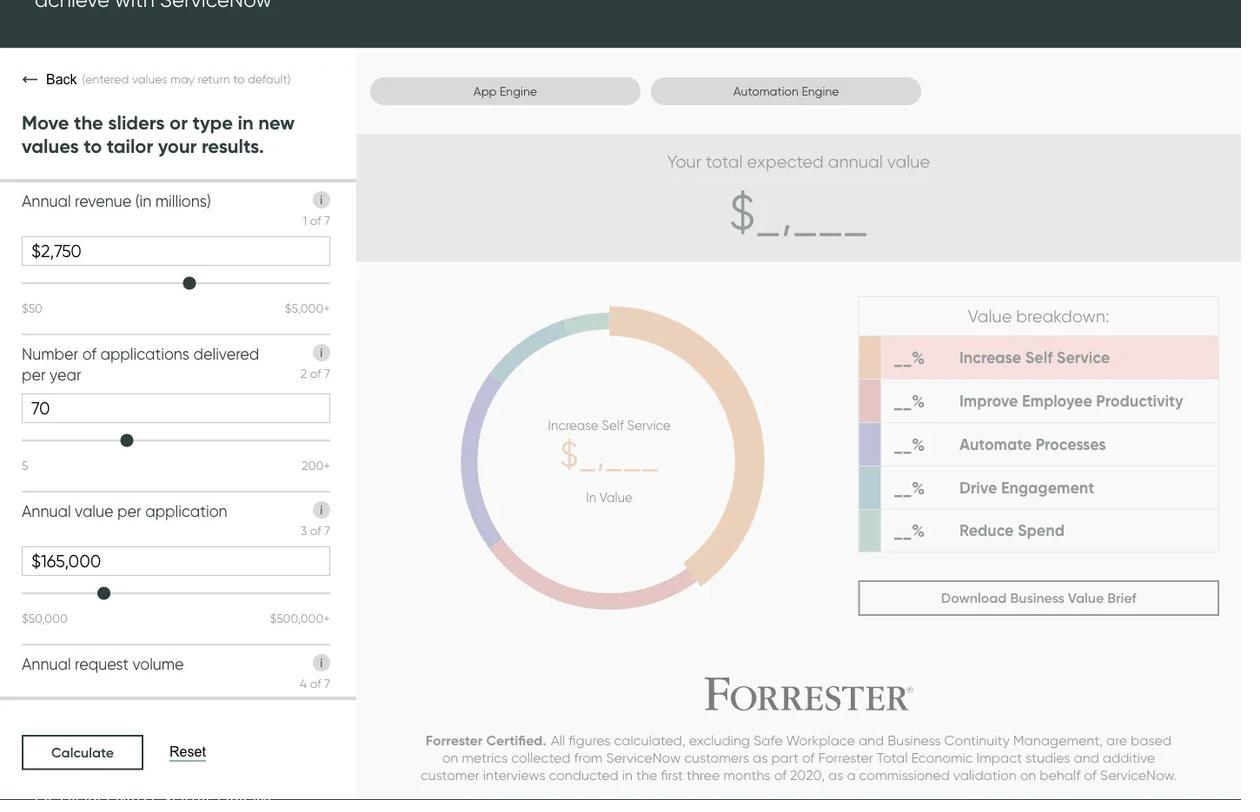 Task type: locate. For each thing, give the bounding box(es) containing it.
$5,000+
[[285, 302, 330, 316]]

2 7 from the top
[[324, 366, 330, 381]]

1 engine from the left
[[500, 84, 537, 99]]

annual
[[22, 192, 71, 211], [22, 503, 71, 522], [22, 656, 71, 675]]

0 vertical spatial per
[[22, 366, 46, 385]]

None text field
[[22, 394, 330, 424]]

0 vertical spatial annual
[[22, 192, 71, 211]]

0 horizontal spatial values
[[22, 135, 79, 159]]

type
[[193, 111, 233, 135]]

values left may
[[132, 72, 167, 87]]

new
[[258, 111, 295, 135]]

7 inside i 2 of 7
[[324, 366, 330, 381]]

3 i from the top
[[320, 503, 323, 518]]

the
[[74, 111, 103, 135]]

to right return
[[233, 72, 245, 87]]

i 3 of 7
[[301, 503, 330, 539]]

$500,000+
[[270, 612, 330, 627]]

values inside move the sliders or type in new values to tailor your results.
[[22, 135, 79, 159]]

0 vertical spatial values
[[132, 72, 167, 87]]

of inside "i 3 of 7"
[[310, 524, 321, 539]]

1 vertical spatial per
[[117, 503, 141, 522]]

of right 4
[[310, 677, 321, 692]]

annual revenue (in millions)
[[22, 192, 211, 211]]

engine
[[500, 84, 537, 99], [802, 84, 839, 99]]

7
[[324, 213, 330, 228], [324, 366, 330, 381], [324, 524, 330, 539], [324, 677, 330, 692]]

in
[[238, 111, 254, 135]]

results.
[[202, 135, 264, 159]]

annual down $50,000
[[22, 656, 71, 675]]

7 inside "i 3 of 7"
[[324, 524, 330, 539]]

2 vertical spatial annual
[[22, 656, 71, 675]]

of for millions)
[[310, 213, 321, 228]]

$50,000
[[22, 612, 68, 627]]

(entered
[[82, 72, 129, 87]]

3 annual from the top
[[22, 656, 71, 675]]

2
[[301, 366, 307, 381]]

i inside i 1 of 7
[[320, 193, 323, 208]]

2 engine from the left
[[802, 84, 839, 99]]

4 i from the top
[[320, 657, 323, 671]]

7 right 4
[[324, 677, 330, 692]]

1
[[303, 213, 307, 228]]

to left the "tailor"
[[84, 135, 102, 159]]

of right 3 at the left bottom
[[310, 524, 321, 539]]

i for delivered
[[320, 346, 323, 361]]

None button
[[20, 70, 82, 90], [170, 744, 206, 763], [20, 70, 82, 90], [170, 744, 206, 763]]

number of applications delivered per year
[[22, 345, 259, 385]]

0 horizontal spatial engine
[[500, 84, 537, 99]]

annual left revenue
[[22, 192, 71, 211]]

i 1 of 7
[[303, 193, 330, 228]]

of right 1
[[310, 213, 321, 228]]

engine right automation at the top of the page
[[802, 84, 839, 99]]

1 vertical spatial to
[[84, 135, 102, 159]]

3 7 from the top
[[324, 524, 330, 539]]

revenue
[[75, 192, 132, 211]]

or
[[170, 111, 188, 135]]

None range field
[[22, 275, 330, 292], [22, 432, 330, 450], [22, 586, 330, 603], [22, 275, 330, 292], [22, 432, 330, 450], [22, 586, 330, 603]]

2 i from the top
[[320, 346, 323, 361]]

default)
[[248, 72, 291, 87]]

of right number
[[82, 345, 96, 364]]

1 7 from the top
[[324, 213, 330, 228]]

annual left value
[[22, 503, 71, 522]]

app
[[474, 84, 497, 99]]

i 4 of 7
[[300, 657, 330, 692]]

per
[[22, 366, 46, 385], [117, 503, 141, 522]]

delivered
[[193, 345, 259, 364]]

engine right app
[[500, 84, 537, 99]]

7 right 1
[[324, 213, 330, 228]]

per down number
[[22, 366, 46, 385]]

0 vertical spatial to
[[233, 72, 245, 87]]

of inside i 1 of 7
[[310, 213, 321, 228]]

automation
[[734, 84, 799, 99]]

values up revenue
[[22, 135, 79, 159]]

4 7 from the top
[[324, 677, 330, 692]]

i inside i 4 of 7
[[320, 657, 323, 671]]

per right value
[[117, 503, 141, 522]]

i inside "i 3 of 7"
[[320, 503, 323, 518]]

1 i from the top
[[320, 193, 323, 208]]

7 right 2
[[324, 366, 330, 381]]

1 horizontal spatial values
[[132, 72, 167, 87]]

i 2 of 7
[[301, 346, 330, 381]]

1 horizontal spatial per
[[117, 503, 141, 522]]

7 inside i 1 of 7
[[324, 213, 330, 228]]

of right 2
[[310, 366, 321, 381]]

2 annual from the top
[[22, 503, 71, 522]]

None submit
[[22, 736, 144, 771]]

may
[[170, 72, 195, 87]]

request
[[75, 656, 129, 675]]

of inside i 2 of 7
[[310, 366, 321, 381]]

1 vertical spatial annual
[[22, 503, 71, 522]]

0 horizontal spatial to
[[84, 135, 102, 159]]

1 horizontal spatial engine
[[802, 84, 839, 99]]

1 vertical spatial values
[[22, 135, 79, 159]]

annual for annual request volume
[[22, 656, 71, 675]]

None text field
[[22, 237, 330, 266], [22, 547, 330, 577], [22, 237, 330, 266], [22, 547, 330, 577]]

0 horizontal spatial per
[[22, 366, 46, 385]]

values
[[132, 72, 167, 87], [22, 135, 79, 159]]

i inside i 2 of 7
[[320, 346, 323, 361]]

of
[[310, 213, 321, 228], [82, 345, 96, 364], [310, 366, 321, 381], [310, 524, 321, 539], [310, 677, 321, 692]]

to
[[233, 72, 245, 87], [84, 135, 102, 159]]

7 right 3 at the left bottom
[[324, 524, 330, 539]]

$50
[[22, 302, 42, 316]]

tailor
[[107, 135, 153, 159]]

1 annual from the top
[[22, 192, 71, 211]]

i
[[320, 193, 323, 208], [320, 346, 323, 361], [320, 503, 323, 518], [320, 657, 323, 671]]



Task type: describe. For each thing, give the bounding box(es) containing it.
value
[[75, 503, 114, 522]]

year
[[50, 366, 81, 385]]

(entered values may return to default)
[[82, 72, 291, 87]]

your
[[158, 135, 197, 159]]

200+
[[302, 459, 330, 474]]

5
[[22, 459, 28, 474]]

application
[[145, 503, 227, 522]]

volume
[[133, 656, 184, 675]]

4
[[300, 677, 307, 692]]

of inside i 4 of 7
[[310, 677, 321, 692]]

of for delivered
[[310, 366, 321, 381]]

engine for automation engine
[[802, 84, 839, 99]]

per inside number of applications delivered per year
[[22, 366, 46, 385]]

(in
[[135, 192, 152, 211]]

app engine
[[474, 84, 537, 99]]

of inside number of applications delivered per year
[[82, 345, 96, 364]]

annual value per application
[[22, 503, 227, 522]]

move the sliders or type in new values to tailor your results.
[[22, 111, 295, 159]]

move
[[22, 111, 69, 135]]

7 for delivered
[[324, 366, 330, 381]]

engine for app engine
[[500, 84, 537, 99]]

number
[[22, 345, 78, 364]]

i for millions)
[[320, 193, 323, 208]]

return
[[198, 72, 230, 87]]

of for application
[[310, 524, 321, 539]]

annual for annual value per application
[[22, 503, 71, 522]]

7 inside i 4 of 7
[[324, 677, 330, 692]]

automation engine
[[734, 84, 839, 99]]

sliders
[[108, 111, 165, 135]]

7 for application
[[324, 524, 330, 539]]

applications
[[100, 345, 190, 364]]

7 for millions)
[[324, 213, 330, 228]]

i for application
[[320, 503, 323, 518]]

3
[[301, 524, 307, 539]]

millions)
[[155, 192, 211, 211]]

annual request volume
[[22, 656, 184, 675]]

to inside move the sliders or type in new values to tailor your results.
[[84, 135, 102, 159]]

1 horizontal spatial to
[[233, 72, 245, 87]]

annual for annual revenue (in millions)
[[22, 192, 71, 211]]



Task type: vqa. For each thing, say whether or not it's contained in the screenshot.


